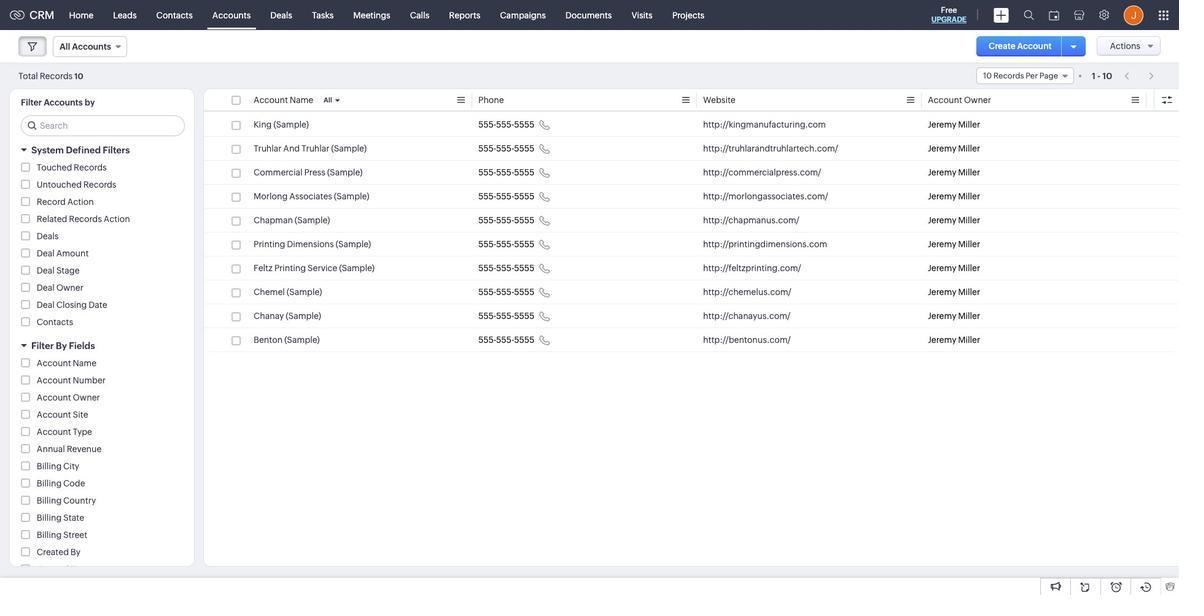 Task type: locate. For each thing, give the bounding box(es) containing it.
all accounts
[[60, 42, 111, 52]]

1 horizontal spatial by
[[71, 548, 81, 558]]

truhlar up press
[[302, 144, 330, 154]]

6 miller from the top
[[958, 240, 980, 249]]

2 5555 from the top
[[514, 144, 534, 154]]

8 555-555-5555 from the top
[[478, 287, 534, 297]]

created
[[37, 548, 69, 558], [37, 565, 69, 575]]

untouched
[[37, 180, 82, 190]]

10 down the create
[[983, 71, 992, 80]]

0 horizontal spatial by
[[56, 341, 67, 351]]

by
[[56, 341, 67, 351], [71, 548, 81, 558]]

and
[[283, 144, 300, 154]]

2 created from the top
[[37, 565, 69, 575]]

truhlar left and
[[254, 144, 282, 154]]

http://commercialpress.com/ link
[[703, 166, 821, 179]]

benton (sample)
[[254, 335, 320, 345]]

5555 for http://bentonus.com/
[[514, 335, 534, 345]]

records down touched records at the top
[[83, 180, 116, 190]]

contacts down closing
[[37, 318, 73, 327]]

owner down 10 records per page
[[964, 95, 991, 105]]

7 jeremy miller from the top
[[928, 263, 980, 273]]

9 555-555-5555 from the top
[[478, 311, 534, 321]]

7 5555 from the top
[[514, 263, 534, 273]]

jeremy for http://kingmanufacturing.com
[[928, 120, 957, 130]]

6 5555 from the top
[[514, 240, 534, 249]]

deal up "deal stage" on the top of page
[[37, 249, 55, 259]]

account name up 'account number'
[[37, 359, 96, 369]]

2 miller from the top
[[958, 144, 980, 154]]

1 horizontal spatial all
[[324, 96, 332, 104]]

row group
[[204, 113, 1179, 353]]

3 deal from the top
[[37, 283, 55, 293]]

0 vertical spatial filter
[[21, 98, 42, 107]]

3 miller from the top
[[958, 168, 980, 177]]

3 5555 from the top
[[514, 168, 534, 177]]

6 jeremy miller from the top
[[928, 240, 980, 249]]

3 billing from the top
[[37, 496, 62, 506]]

total
[[18, 71, 38, 81]]

2 vertical spatial accounts
[[44, 98, 83, 107]]

555-555-5555 for chanay (sample)
[[478, 311, 534, 321]]

0 horizontal spatial 10
[[74, 72, 83, 81]]

5555 for http://printingdimensions.com
[[514, 240, 534, 249]]

billing for billing country
[[37, 496, 62, 506]]

6 555-555-5555 from the top
[[478, 240, 534, 249]]

10 inside field
[[983, 71, 992, 80]]

account inside 'button'
[[1017, 41, 1052, 51]]

5 5555 from the top
[[514, 216, 534, 225]]

1 horizontal spatial account owner
[[928, 95, 991, 105]]

system defined filters button
[[10, 139, 194, 161]]

10 down all accounts
[[74, 72, 83, 81]]

billing up billing state
[[37, 496, 62, 506]]

by for filter
[[56, 341, 67, 351]]

by left fields
[[56, 341, 67, 351]]

crm link
[[10, 9, 54, 21]]

7 jeremy from the top
[[928, 263, 957, 273]]

1 vertical spatial account name
[[37, 359, 96, 369]]

3 jeremy from the top
[[928, 168, 957, 177]]

records for 10
[[994, 71, 1024, 80]]

jeremy for http://truhlarandtruhlartech.com/
[[928, 144, 957, 154]]

1 vertical spatial filter
[[31, 341, 54, 351]]

owner up closing
[[56, 283, 83, 293]]

all up truhlar and truhlar (sample) in the top of the page
[[324, 96, 332, 104]]

account
[[1017, 41, 1052, 51], [254, 95, 288, 105], [928, 95, 962, 105], [37, 359, 71, 369], [37, 376, 71, 386], [37, 393, 71, 403], [37, 410, 71, 420], [37, 427, 71, 437]]

0 horizontal spatial name
[[73, 359, 96, 369]]

miller for http://feltzprinting.com/
[[958, 263, 980, 273]]

0 vertical spatial created
[[37, 548, 69, 558]]

documents link
[[556, 0, 622, 30]]

related
[[37, 214, 67, 224]]

navigation
[[1118, 67, 1161, 85]]

10 5555 from the top
[[514, 335, 534, 345]]

annual
[[37, 445, 65, 454]]

5555 for http://kingmanufacturing.com
[[514, 120, 534, 130]]

jeremy
[[928, 120, 957, 130], [928, 144, 957, 154], [928, 168, 957, 177], [928, 192, 957, 201], [928, 216, 957, 225], [928, 240, 957, 249], [928, 263, 957, 273], [928, 287, 957, 297], [928, 311, 957, 321], [928, 335, 957, 345]]

7 555-555-5555 from the top
[[478, 263, 534, 273]]

records inside field
[[994, 71, 1024, 80]]

1 horizontal spatial deals
[[270, 10, 292, 20]]

0 horizontal spatial action
[[67, 197, 94, 207]]

5 555-555-5555 from the top
[[478, 216, 534, 225]]

1 vertical spatial by
[[71, 548, 81, 558]]

http://truhlarandtruhlartech.com/
[[703, 144, 838, 154]]

10 Records Per Page field
[[976, 68, 1074, 84]]

3 jeremy miller from the top
[[928, 168, 980, 177]]

2 horizontal spatial 10
[[1103, 71, 1112, 81]]

deal stage
[[37, 266, 80, 276]]

0 vertical spatial by
[[56, 341, 67, 351]]

billing
[[37, 462, 62, 472], [37, 479, 62, 489], [37, 496, 62, 506], [37, 513, 62, 523], [37, 531, 62, 540]]

9 miller from the top
[[958, 311, 980, 321]]

records for related
[[69, 214, 102, 224]]

deals
[[270, 10, 292, 20], [37, 232, 59, 241]]

10 jeremy from the top
[[928, 335, 957, 345]]

morlong associates (sample) link
[[254, 190, 369, 203]]

service
[[308, 263, 337, 273]]

filter down "total"
[[21, 98, 42, 107]]

5 jeremy from the top
[[928, 216, 957, 225]]

miller for http://chapmanus.com/
[[958, 216, 980, 225]]

http://feltzprinting.com/ link
[[703, 262, 801, 275]]

jeremy miller for http://bentonus.com/
[[928, 335, 980, 345]]

http://chapmanus.com/ link
[[703, 214, 799, 227]]

deal left stage at the top
[[37, 266, 55, 276]]

(sample) right associates
[[334, 192, 369, 201]]

10 555-555-5555 from the top
[[478, 335, 534, 345]]

5555 for http://morlongassociates.com/
[[514, 192, 534, 201]]

printing down chapman
[[254, 240, 285, 249]]

10
[[1103, 71, 1112, 81], [983, 71, 992, 80], [74, 72, 83, 81]]

all up total records 10
[[60, 42, 70, 52]]

records down record action
[[69, 214, 102, 224]]

0 vertical spatial name
[[290, 95, 313, 105]]

create account button
[[976, 36, 1064, 57]]

deal for deal amount
[[37, 249, 55, 259]]

1 vertical spatial accounts
[[72, 42, 111, 52]]

contacts
[[156, 10, 193, 20], [37, 318, 73, 327]]

filter left fields
[[31, 341, 54, 351]]

jeremy for http://morlongassociates.com/
[[928, 192, 957, 201]]

10 miller from the top
[[958, 335, 980, 345]]

all inside field
[[60, 42, 70, 52]]

records for touched
[[74, 163, 107, 173]]

1 vertical spatial owner
[[56, 283, 83, 293]]

0 horizontal spatial account name
[[37, 359, 96, 369]]

0 vertical spatial all
[[60, 42, 70, 52]]

jeremy miller for http://truhlarandtruhlartech.com/
[[928, 144, 980, 154]]

10 for total records 10
[[74, 72, 83, 81]]

campaigns
[[500, 10, 546, 20]]

5 jeremy miller from the top
[[928, 216, 980, 225]]

(sample)
[[273, 120, 309, 130], [331, 144, 367, 154], [327, 168, 363, 177], [334, 192, 369, 201], [295, 216, 330, 225], [336, 240, 371, 249], [339, 263, 375, 273], [287, 287, 322, 297], [286, 311, 321, 321], [284, 335, 320, 345]]

created down created by
[[37, 565, 69, 575]]

records for untouched
[[83, 180, 116, 190]]

jeremy miller for http://feltzprinting.com/
[[928, 263, 980, 273]]

account name up king (sample) link
[[254, 95, 313, 105]]

by inside dropdown button
[[56, 341, 67, 351]]

jeremy for http://printingdimensions.com
[[928, 240, 957, 249]]

jeremy miller for http://chemelus.com/
[[928, 287, 980, 297]]

5555 for http://chapmanus.com/
[[514, 216, 534, 225]]

4 jeremy miller from the top
[[928, 192, 980, 201]]

billing city
[[37, 462, 79, 472]]

1 created from the top
[[37, 548, 69, 558]]

1 horizontal spatial name
[[290, 95, 313, 105]]

1 5555 from the top
[[514, 120, 534, 130]]

http://commercialpress.com/
[[703, 168, 821, 177]]

http://kingmanufacturing.com link
[[703, 119, 826, 131]]

2 jeremy from the top
[[928, 144, 957, 154]]

jeremy for http://feltzprinting.com/
[[928, 263, 957, 273]]

miller for http://chanayus.com/
[[958, 311, 980, 321]]

king (sample)
[[254, 120, 309, 130]]

accounts link
[[203, 0, 261, 30]]

billing for billing city
[[37, 462, 62, 472]]

miller
[[958, 120, 980, 130], [958, 144, 980, 154], [958, 168, 980, 177], [958, 192, 980, 201], [958, 216, 980, 225], [958, 240, 980, 249], [958, 263, 980, 273], [958, 287, 980, 297], [958, 311, 980, 321], [958, 335, 980, 345]]

All Accounts field
[[53, 36, 127, 57]]

8 miller from the top
[[958, 287, 980, 297]]

accounts down the home link
[[72, 42, 111, 52]]

system defined filters
[[31, 145, 130, 155]]

0 vertical spatial action
[[67, 197, 94, 207]]

1 horizontal spatial truhlar
[[302, 144, 330, 154]]

billing up created by
[[37, 531, 62, 540]]

555-555-5555 for printing dimensions (sample)
[[478, 240, 534, 249]]

jeremy miller for http://chanayus.com/
[[928, 311, 980, 321]]

jeremy miller
[[928, 120, 980, 130], [928, 144, 980, 154], [928, 168, 980, 177], [928, 192, 980, 201], [928, 216, 980, 225], [928, 240, 980, 249], [928, 263, 980, 273], [928, 287, 980, 297], [928, 311, 980, 321], [928, 335, 980, 345]]

filters
[[103, 145, 130, 155]]

1 jeremy miller from the top
[[928, 120, 980, 130]]

billing down 'annual'
[[37, 462, 62, 472]]

9 5555 from the top
[[514, 311, 534, 321]]

deals left tasks
[[270, 10, 292, 20]]

http://chapmanus.com/
[[703, 216, 799, 225]]

king (sample) link
[[254, 119, 309, 131]]

jeremy miller for http://morlongassociates.com/
[[928, 192, 980, 201]]

1 deal from the top
[[37, 249, 55, 259]]

7 miller from the top
[[958, 263, 980, 273]]

created down billing street
[[37, 548, 69, 558]]

name
[[290, 95, 313, 105], [73, 359, 96, 369]]

2 billing from the top
[[37, 479, 62, 489]]

0 horizontal spatial deals
[[37, 232, 59, 241]]

6 jeremy from the top
[[928, 240, 957, 249]]

3 555-555-5555 from the top
[[478, 168, 534, 177]]

4 555-555-5555 from the top
[[478, 192, 534, 201]]

billing up billing street
[[37, 513, 62, 523]]

10 right "-" on the top right
[[1103, 71, 1112, 81]]

555-555-5555 for king (sample)
[[478, 120, 534, 130]]

name down fields
[[73, 359, 96, 369]]

code
[[63, 479, 85, 489]]

billing down billing city
[[37, 479, 62, 489]]

records down defined
[[74, 163, 107, 173]]

5555 for http://feltzprinting.com/
[[514, 263, 534, 273]]

jeremy for http://chanayus.com/
[[928, 311, 957, 321]]

action up related records action
[[67, 197, 94, 207]]

commercial press (sample) link
[[254, 166, 363, 179]]

deal
[[37, 249, 55, 259], [37, 266, 55, 276], [37, 283, 55, 293], [37, 300, 55, 310]]

deal down deal owner
[[37, 300, 55, 310]]

filter for filter accounts by
[[21, 98, 42, 107]]

crm
[[29, 9, 54, 21]]

1 horizontal spatial 10
[[983, 71, 992, 80]]

1 555-555-5555 from the top
[[478, 120, 534, 130]]

4 billing from the top
[[37, 513, 62, 523]]

0 vertical spatial printing
[[254, 240, 285, 249]]

1 vertical spatial action
[[104, 214, 130, 224]]

miller for http://bentonus.com/
[[958, 335, 980, 345]]

9 jeremy from the top
[[928, 311, 957, 321]]

deal for deal stage
[[37, 266, 55, 276]]

http://chemelus.com/ link
[[703, 286, 791, 298]]

name up king (sample) link
[[290, 95, 313, 105]]

9 jeremy miller from the top
[[928, 311, 980, 321]]

contacts right leads
[[156, 10, 193, 20]]

4 miller from the top
[[958, 192, 980, 201]]

number
[[73, 376, 106, 386]]

deal owner
[[37, 283, 83, 293]]

0 horizontal spatial all
[[60, 42, 70, 52]]

1 vertical spatial name
[[73, 359, 96, 369]]

1 vertical spatial created
[[37, 565, 69, 575]]

records up filter accounts by on the top left
[[40, 71, 73, 81]]

country
[[63, 496, 96, 506]]

http://chanayus.com/
[[703, 311, 791, 321]]

0 vertical spatial account name
[[254, 95, 313, 105]]

created for created by
[[37, 548, 69, 558]]

10 jeremy miller from the top
[[928, 335, 980, 345]]

records
[[40, 71, 73, 81], [994, 71, 1024, 80], [74, 163, 107, 173], [83, 180, 116, 190], [69, 214, 102, 224]]

filter accounts by
[[21, 98, 95, 107]]

accounts left by
[[44, 98, 83, 107]]

1 vertical spatial all
[[324, 96, 332, 104]]

5555 for http://chemelus.com/
[[514, 287, 534, 297]]

all for all accounts
[[60, 42, 70, 52]]

1 jeremy from the top
[[928, 120, 957, 130]]

created by
[[37, 548, 81, 558]]

5 miller from the top
[[958, 216, 980, 225]]

(sample) right service
[[339, 263, 375, 273]]

reports
[[449, 10, 480, 20]]

10 inside total records 10
[[74, 72, 83, 81]]

8 jeremy miller from the top
[[928, 287, 980, 297]]

4 5555 from the top
[[514, 192, 534, 201]]

record
[[37, 197, 66, 207]]

2 vertical spatial owner
[[73, 393, 100, 403]]

miller for http://truhlarandtruhlartech.com/
[[958, 144, 980, 154]]

0 vertical spatial account owner
[[928, 95, 991, 105]]

king
[[254, 120, 272, 130]]

filter inside dropdown button
[[31, 341, 54, 351]]

8 5555 from the top
[[514, 287, 534, 297]]

Search text field
[[21, 116, 184, 136]]

1 miller from the top
[[958, 120, 980, 130]]

(sample) right press
[[327, 168, 363, 177]]

chemel
[[254, 287, 285, 297]]

1 horizontal spatial account name
[[254, 95, 313, 105]]

0 vertical spatial deals
[[270, 10, 292, 20]]

account site
[[37, 410, 88, 420]]

deal for deal owner
[[37, 283, 55, 293]]

filter
[[21, 98, 42, 107], [31, 341, 54, 351]]

by for created
[[71, 548, 81, 558]]

1 billing from the top
[[37, 462, 62, 472]]

page
[[1040, 71, 1058, 80]]

2 deal from the top
[[37, 266, 55, 276]]

type
[[73, 427, 92, 437]]

5 billing from the top
[[37, 531, 62, 540]]

4 deal from the top
[[37, 300, 55, 310]]

555-555-5555 for chemel (sample)
[[478, 287, 534, 297]]

1 vertical spatial contacts
[[37, 318, 73, 327]]

jeremy miller for http://chapmanus.com/
[[928, 216, 980, 225]]

0 horizontal spatial truhlar
[[254, 144, 282, 154]]

0 vertical spatial contacts
[[156, 10, 193, 20]]

8 jeremy from the top
[[928, 287, 957, 297]]

2 555-555-5555 from the top
[[478, 144, 534, 154]]

http://chemelus.com/
[[703, 287, 791, 297]]

actions
[[1110, 41, 1141, 51]]

4 jeremy from the top
[[928, 192, 957, 201]]

jeremy miller for http://kingmanufacturing.com
[[928, 120, 980, 130]]

all
[[60, 42, 70, 52], [324, 96, 332, 104]]

deal for deal closing date
[[37, 300, 55, 310]]

deals down related
[[37, 232, 59, 241]]

leads
[[113, 10, 137, 20]]

deal down "deal stage" on the top of page
[[37, 283, 55, 293]]

printing up chemel (sample)
[[274, 263, 306, 273]]

name for account number
[[73, 359, 96, 369]]

http://truhlarandtruhlartech.com/ link
[[703, 142, 838, 155]]

miller for http://chemelus.com/
[[958, 287, 980, 297]]

accounts left deals link
[[212, 10, 251, 20]]

owner down number
[[73, 393, 100, 403]]

2 jeremy miller from the top
[[928, 144, 980, 154]]

10 records per page
[[983, 71, 1058, 80]]

truhlar and truhlar (sample) link
[[254, 142, 367, 155]]

records left per
[[994, 71, 1024, 80]]

0 horizontal spatial account owner
[[37, 393, 100, 403]]

5555 for http://truhlarandtruhlartech.com/
[[514, 144, 534, 154]]

accounts for filter accounts by
[[44, 98, 83, 107]]

accounts inside field
[[72, 42, 111, 52]]

by down street
[[71, 548, 81, 558]]

feltz printing service (sample) link
[[254, 262, 375, 275]]

action down untouched records
[[104, 214, 130, 224]]

account name
[[254, 95, 313, 105], [37, 359, 96, 369]]

visits
[[632, 10, 653, 20]]



Task type: describe. For each thing, give the bounding box(es) containing it.
1 vertical spatial printing
[[274, 263, 306, 273]]

commercial
[[254, 168, 303, 177]]

search image
[[1024, 10, 1034, 20]]

visits link
[[622, 0, 662, 30]]

filter by fields
[[31, 341, 95, 351]]

create account
[[989, 41, 1052, 51]]

(sample) down feltz printing service (sample) link
[[287, 287, 322, 297]]

http://bentonus.com/ link
[[703, 334, 791, 346]]

billing for billing code
[[37, 479, 62, 489]]

jeremy miller for http://printingdimensions.com
[[928, 240, 980, 249]]

billing street
[[37, 531, 87, 540]]

555-555-5555 for chapman (sample)
[[478, 216, 534, 225]]

555-555-5555 for feltz printing service (sample)
[[478, 263, 534, 273]]

10 for 1 - 10
[[1103, 71, 1112, 81]]

search element
[[1016, 0, 1042, 30]]

jeremy for http://chapmanus.com/
[[928, 216, 957, 225]]

0 vertical spatial owner
[[964, 95, 991, 105]]

filter for filter by fields
[[31, 341, 54, 351]]

billing code
[[37, 479, 85, 489]]

calls
[[410, 10, 429, 20]]

(sample) down chanay (sample)
[[284, 335, 320, 345]]

filter by fields button
[[10, 335, 194, 357]]

touched records
[[37, 163, 107, 173]]

related records action
[[37, 214, 130, 224]]

contacts link
[[147, 0, 203, 30]]

2 truhlar from the left
[[302, 144, 330, 154]]

(sample) up and
[[273, 120, 309, 130]]

(sample) down chemel (sample) link
[[286, 311, 321, 321]]

row group containing king (sample)
[[204, 113, 1179, 353]]

reports link
[[439, 0, 490, 30]]

555-555-5555 for morlong associates (sample)
[[478, 192, 534, 201]]

(sample) up the commercial press (sample) link
[[331, 144, 367, 154]]

1 vertical spatial account owner
[[37, 393, 100, 403]]

1 horizontal spatial action
[[104, 214, 130, 224]]

http://printingdimensions.com link
[[703, 238, 827, 251]]

record action
[[37, 197, 94, 207]]

http://morlongassociates.com/ link
[[703, 190, 828, 203]]

account type
[[37, 427, 92, 437]]

created for created time
[[37, 565, 69, 575]]

all for all
[[324, 96, 332, 104]]

1 vertical spatial deals
[[37, 232, 59, 241]]

campaigns link
[[490, 0, 556, 30]]

calendar image
[[1049, 10, 1059, 20]]

1 horizontal spatial contacts
[[156, 10, 193, 20]]

jeremy miller for http://commercialpress.com/
[[928, 168, 980, 177]]

profile element
[[1117, 0, 1151, 30]]

per
[[1026, 71, 1038, 80]]

deal closing date
[[37, 300, 107, 310]]

annual revenue
[[37, 445, 102, 454]]

total records 10
[[18, 71, 83, 81]]

time
[[71, 565, 90, 575]]

chapman (sample)
[[254, 216, 330, 225]]

create menu element
[[986, 0, 1016, 30]]

amount
[[56, 249, 89, 259]]

dimensions
[[287, 240, 334, 249]]

calls link
[[400, 0, 439, 30]]

feltz printing service (sample)
[[254, 263, 375, 273]]

chanay
[[254, 311, 284, 321]]

meetings link
[[344, 0, 400, 30]]

555-555-5555 for benton (sample)
[[478, 335, 534, 345]]

jeremy for http://chemelus.com/
[[928, 287, 957, 297]]

miller for http://kingmanufacturing.com
[[958, 120, 980, 130]]

0 vertical spatial accounts
[[212, 10, 251, 20]]

records for total
[[40, 71, 73, 81]]

jeremy for http://commercialpress.com/
[[928, 168, 957, 177]]

press
[[304, 168, 325, 177]]

billing country
[[37, 496, 96, 506]]

-
[[1098, 71, 1101, 81]]

commercial press (sample)
[[254, 168, 363, 177]]

date
[[89, 300, 107, 310]]

http://bentonus.com/
[[703, 335, 791, 345]]

http://morlongassociates.com/
[[703, 192, 828, 201]]

create menu image
[[994, 8, 1009, 22]]

accounts for all accounts
[[72, 42, 111, 52]]

1 - 10
[[1092, 71, 1112, 81]]

miller for http://commercialpress.com/
[[958, 168, 980, 177]]

chemel (sample)
[[254, 287, 322, 297]]

home link
[[59, 0, 103, 30]]

projects link
[[662, 0, 714, 30]]

associates
[[289, 192, 332, 201]]

billing for billing street
[[37, 531, 62, 540]]

chapman (sample) link
[[254, 214, 330, 227]]

street
[[63, 531, 87, 540]]

miller for http://morlongassociates.com/
[[958, 192, 980, 201]]

account name for all
[[254, 95, 313, 105]]

free
[[941, 6, 957, 15]]

miller for http://printingdimensions.com
[[958, 240, 980, 249]]

555-555-5555 for truhlar and truhlar (sample)
[[478, 144, 534, 154]]

truhlar and truhlar (sample)
[[254, 144, 367, 154]]

profile image
[[1124, 5, 1144, 25]]

5555 for http://chanayus.com/
[[514, 311, 534, 321]]

defined
[[66, 145, 101, 155]]

phone
[[478, 95, 504, 105]]

chemel (sample) link
[[254, 286, 322, 298]]

billing for billing state
[[37, 513, 62, 523]]

555-555-5555 for commercial press (sample)
[[478, 168, 534, 177]]

name for all
[[290, 95, 313, 105]]

untouched records
[[37, 180, 116, 190]]

5555 for http://commercialpress.com/
[[514, 168, 534, 177]]

tasks link
[[302, 0, 344, 30]]

created time
[[37, 565, 90, 575]]

benton
[[254, 335, 283, 345]]

tasks
[[312, 10, 334, 20]]

account number
[[37, 376, 106, 386]]

http://kingmanufacturing.com
[[703, 120, 826, 130]]

website
[[703, 95, 736, 105]]

chanay (sample)
[[254, 311, 321, 321]]

jeremy for http://bentonus.com/
[[928, 335, 957, 345]]

1 truhlar from the left
[[254, 144, 282, 154]]

state
[[63, 513, 84, 523]]

system
[[31, 145, 64, 155]]

morlong associates (sample)
[[254, 192, 369, 201]]

documents
[[566, 10, 612, 20]]

chapman
[[254, 216, 293, 225]]

create
[[989, 41, 1016, 51]]

http://feltzprinting.com/
[[703, 263, 801, 273]]

printing dimensions (sample) link
[[254, 238, 371, 251]]

deal amount
[[37, 249, 89, 259]]

0 horizontal spatial contacts
[[37, 318, 73, 327]]

(sample) up the printing dimensions (sample) link
[[295, 216, 330, 225]]

deals link
[[261, 0, 302, 30]]

(sample) up service
[[336, 240, 371, 249]]

account name for account number
[[37, 359, 96, 369]]



Task type: vqa. For each thing, say whether or not it's contained in the screenshot.


